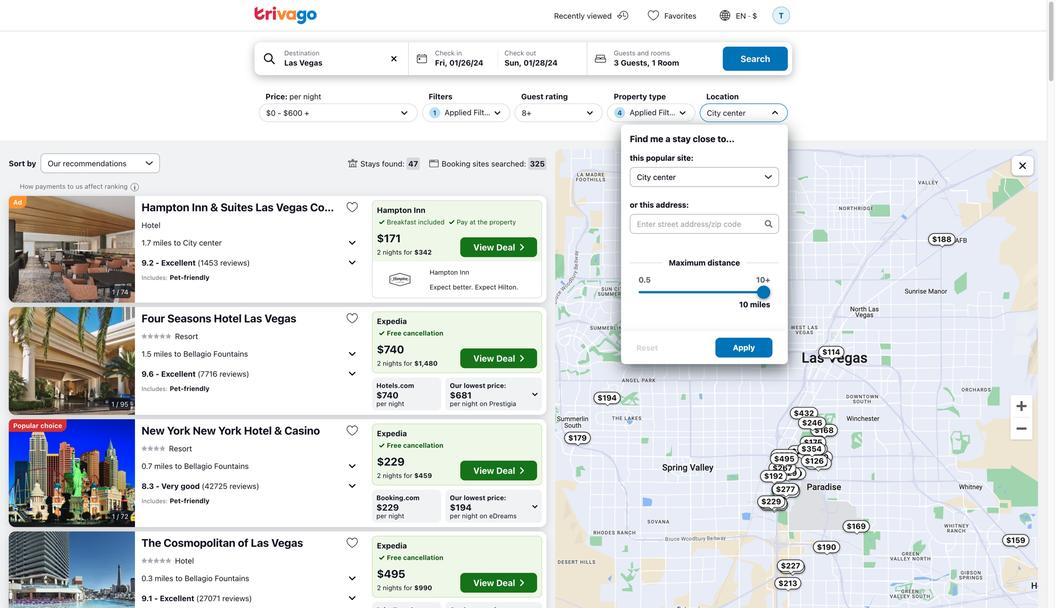 Task type: locate. For each thing, give the bounding box(es) containing it.
0 vertical spatial our
[[450, 382, 462, 390]]

/ left 95
[[116, 401, 118, 408]]

miles for new york new york hotel & casino
[[154, 462, 173, 471]]

95
[[120, 401, 128, 408]]

1 free from the top
[[387, 329, 402, 337]]

$740 button
[[773, 486, 800, 498]]

$194
[[598, 393, 617, 403], [450, 502, 472, 513]]

price: inside our lowest price: $194 per night on edreams
[[487, 494, 507, 502]]

to inside 0.7 miles to bellagio fountains button
[[175, 462, 182, 471]]

nights up the booking.com
[[383, 472, 402, 480]]

2 deal from the top
[[497, 353, 516, 364]]

nights up hampton inn image
[[383, 248, 402, 256]]

price: up prestigia
[[487, 382, 507, 390]]

$197
[[783, 563, 802, 572]]

cancellation for $229
[[403, 442, 444, 449]]

guests
[[614, 49, 636, 57]]

1 for new york new york hotel & casino
[[112, 513, 115, 520]]

1 vertical spatial hotel button
[[142, 556, 194, 566]]

/ left 72
[[117, 513, 119, 520]]

Destination search field
[[284, 57, 402, 69]]

1 york from the left
[[167, 424, 190, 437]]

recently
[[554, 11, 585, 20]]

2 price: from the top
[[487, 494, 507, 502]]

0 vertical spatial cancellation
[[403, 329, 444, 337]]

check inside check in fri, 01/26/24
[[435, 49, 455, 57]]

on left edreams
[[480, 512, 488, 520]]

1 down rooms
[[652, 58, 656, 67]]

per down the booking.com
[[377, 512, 387, 520]]

t
[[779, 11, 784, 20]]

to up 9.2 - excellent (1453 reviews)
[[174, 238, 181, 247]]

miles for the cosmopolitan of las vegas
[[155, 574, 173, 583]]

- right 9.2
[[156, 258, 159, 267]]

1 view deal from the top
[[474, 242, 516, 253]]

1 horizontal spatial 10
[[757, 275, 766, 284]]

$227
[[781, 561, 801, 570]]

3 2 from the top
[[377, 472, 381, 480]]

view deal button
[[461, 237, 537, 257], [461, 349, 537, 368], [461, 461, 537, 481], [461, 573, 537, 593]]

city down location
[[707, 108, 721, 117]]

1 vertical spatial our
[[450, 494, 462, 502]]

0 vertical spatial $213 button
[[801, 443, 828, 455]]

/ for hampton inn & suites las vegas convention center, nv
[[117, 288, 119, 296]]

1 horizontal spatial $171
[[816, 426, 833, 435]]

fountains for hotel
[[214, 349, 248, 358]]

2 nights for $1,480
[[377, 360, 438, 367]]

0 horizontal spatial $495
[[377, 567, 406, 580]]

0 horizontal spatial $171
[[377, 232, 401, 245]]

$2,050
[[775, 469, 803, 478]]

center down location
[[723, 108, 746, 117]]

1 on from the top
[[480, 400, 488, 408]]

reviews)
[[220, 258, 250, 267], [220, 369, 249, 378], [230, 482, 259, 491], [222, 594, 252, 603]]

las inside four seasons hotel las vegas button
[[244, 312, 262, 325]]

2 view deal from the top
[[474, 353, 516, 364]]

expedia for $495
[[377, 541, 407, 550]]

bellagio
[[183, 349, 211, 358], [184, 462, 212, 471], [185, 574, 213, 583]]

excellent down 1.7 miles to city center
[[161, 258, 196, 267]]

four seasons hotel las vegas, (las vegas, usa) image
[[9, 307, 135, 415]]

1.5 miles to bellagio fountains button
[[142, 345, 359, 363]]

view
[[474, 242, 494, 253], [474, 353, 494, 364], [474, 466, 494, 476], [474, 578, 494, 588]]

excellent down 0.3 miles to bellagio fountains on the bottom
[[160, 594, 194, 603]]

1 check from the left
[[435, 49, 455, 57]]

1 horizontal spatial filters
[[474, 108, 496, 117]]

0 vertical spatial pet-
[[170, 274, 184, 281]]

lowest inside our lowest price: $194 per night on edreams
[[464, 494, 486, 502]]

deal for $740
[[497, 353, 516, 364]]

2 free from the top
[[387, 442, 402, 449]]

excellent down 1.5 miles to bellagio fountains
[[161, 369, 196, 378]]

2 view from the top
[[474, 353, 494, 364]]

- right '8.3'
[[156, 482, 160, 491]]

location
[[707, 92, 739, 101]]

$229 inside $229 $360
[[792, 447, 812, 456]]

four
[[142, 312, 165, 325]]

0.3 miles to bellagio fountains
[[142, 574, 249, 583]]

includes: for new
[[142, 498, 168, 505]]

2 nights from the top
[[383, 360, 402, 367]]

2 horizontal spatial hampton
[[430, 268, 458, 276]]

$681
[[450, 390, 472, 401]]

1 vertical spatial 10
[[740, 300, 749, 309]]

cancellation up $990
[[403, 554, 444, 562]]

$740 down hotels.com
[[377, 390, 399, 401]]

4 view from the top
[[474, 578, 494, 588]]

or this address:
[[630, 200, 689, 209]]

price: for $229
[[487, 494, 507, 502]]

nights up hotels.com
[[383, 360, 402, 367]]

applied filters down type
[[630, 108, 681, 117]]

2 our from the top
[[450, 494, 462, 502]]

to
[[67, 183, 74, 190], [174, 238, 181, 247], [174, 349, 181, 358], [175, 462, 182, 471], [176, 574, 183, 583]]

1 vertical spatial friendly
[[184, 385, 210, 393]]

1 view deal button from the top
[[461, 237, 537, 257]]

on inside our lowest price: $194 per night on edreams
[[480, 512, 488, 520]]

pet- down 9.6 - excellent (7716 reviews)
[[170, 385, 184, 393]]

four seasons hotel las vegas
[[142, 312, 297, 325]]

$495 up 2 nights for $990
[[377, 567, 406, 580]]

1 free cancellation from the top
[[387, 329, 444, 337]]

las for hotel
[[244, 312, 262, 325]]

expedia
[[377, 317, 407, 326], [377, 429, 407, 438], [377, 541, 407, 550]]

to inside 1.7 miles to city center button
[[174, 238, 181, 247]]

1 friendly from the top
[[184, 274, 210, 281]]

0 vertical spatial center
[[723, 108, 746, 117]]

2 check from the left
[[505, 49, 524, 57]]

1 hotel button from the top
[[142, 220, 161, 230]]

2 vertical spatial pet-
[[170, 497, 184, 505]]

4 view deal from the top
[[474, 578, 516, 588]]

$163
[[765, 499, 784, 508]]

10 up "maximum distance" slider at the top right of the page
[[757, 275, 766, 284]]

2 2 from the top
[[377, 360, 381, 367]]

friendly down 9.2 - excellent (1453 reviews)
[[184, 274, 210, 281]]

free
[[387, 329, 402, 337], [387, 442, 402, 449], [387, 554, 402, 562]]

per left prestigia
[[450, 400, 460, 408]]

0 vertical spatial expedia
[[377, 317, 407, 326]]

0 vertical spatial $213
[[805, 444, 824, 453]]

- for seasons
[[156, 369, 159, 378]]

vegas for four seasons hotel las vegas
[[265, 312, 297, 325]]

maximum distance slider
[[758, 286, 771, 299]]

deal for $171
[[497, 242, 516, 253]]

4 view deal button from the top
[[461, 573, 537, 593]]

view deal for $229
[[474, 466, 516, 476]]

0 horizontal spatial city
[[183, 238, 197, 247]]

hampton inn up better.
[[430, 268, 470, 276]]

1 horizontal spatial &
[[274, 424, 282, 437]]

view for $171
[[474, 242, 494, 253]]

1 vertical spatial this
[[640, 200, 654, 209]]

pet- for seasons
[[170, 385, 184, 393]]

3 free from the top
[[387, 554, 402, 562]]

- for york
[[156, 482, 160, 491]]

filters down type
[[659, 108, 681, 117]]

0 vertical spatial resort
[[175, 332, 198, 341]]

excellent for cosmopolitan
[[160, 594, 194, 603]]

includes: down 9.2
[[142, 274, 168, 281]]

1 horizontal spatial expect
[[475, 283, 497, 291]]

friendly
[[184, 274, 210, 281], [184, 385, 210, 393], [184, 497, 210, 505]]

for left $1,480
[[404, 360, 413, 367]]

1.5 miles to bellagio fountains
[[142, 349, 248, 358]]

search button
[[723, 47, 788, 71]]

nights for $171
[[383, 248, 402, 256]]

view for $495
[[474, 578, 494, 588]]

find
[[630, 134, 649, 144]]

view for $740
[[474, 353, 494, 364]]

inn up the breakfast included
[[414, 206, 426, 215]]

1 expedia from the top
[[377, 317, 407, 326]]

city inside 1.7 miles to city center button
[[183, 238, 197, 247]]

1 vertical spatial center
[[199, 238, 222, 247]]

$342
[[414, 248, 432, 256]]

+ right $600 on the left top
[[305, 108, 309, 117]]

$432
[[794, 409, 815, 418]]

2 for $171
[[377, 248, 381, 256]]

2 vertical spatial cancellation
[[403, 554, 444, 562]]

8.3
[[142, 482, 154, 491]]

resort
[[175, 332, 198, 341], [169, 444, 192, 453]]

2 includes: from the top
[[142, 385, 168, 393]]

2 view deal button from the top
[[461, 349, 537, 368]]

3 includes: from the top
[[142, 498, 168, 505]]

new york new york hotel & casino button
[[142, 424, 337, 438]]

vegas right of
[[272, 536, 303, 549]]

miles for hampton inn & suites las vegas convention center, nv
[[153, 238, 172, 247]]

1 vertical spatial includes: pet-friendly
[[142, 385, 210, 393]]

1 applied from the left
[[445, 108, 472, 117]]

bellagio for cosmopolitan
[[185, 574, 213, 583]]

1 price: from the top
[[487, 382, 507, 390]]

01/28/24
[[524, 58, 558, 67]]

2 free cancellation button from the top
[[377, 441, 444, 450]]

4 nights from the top
[[383, 584, 402, 592]]

pet- down 9.2 - excellent (1453 reviews)
[[170, 274, 184, 281]]

4 deal from the top
[[497, 578, 516, 588]]

3 cancellation from the top
[[403, 554, 444, 562]]

1 vertical spatial hampton inn
[[430, 268, 470, 276]]

0.3
[[142, 574, 153, 583]]

$171 inside $171 $175
[[816, 426, 833, 435]]

miles right the '1.5'
[[154, 349, 172, 358]]

reviews) for &
[[220, 258, 250, 267]]

1 for from the top
[[404, 248, 413, 256]]

center up the (1453
[[199, 238, 222, 247]]

miles right 0.7
[[154, 462, 173, 471]]

0 vertical spatial hotel button
[[142, 220, 161, 230]]

price: inside 'our lowest price: $681 per night on prestigia'
[[487, 382, 507, 390]]

1 vertical spatial price:
[[487, 494, 507, 502]]

our inside our lowest price: $194 per night on edreams
[[450, 494, 462, 502]]

nights left $990
[[383, 584, 402, 592]]

our inside 'our lowest price: $681 per night on prestigia'
[[450, 382, 462, 390]]

filters for property type
[[659, 108, 681, 117]]

to for four
[[174, 349, 181, 358]]

las inside hampton inn & suites las vegas convention center, nv button
[[256, 201, 274, 214]]

1 vertical spatial +
[[766, 275, 771, 284]]

miles right 1.7
[[153, 238, 172, 247]]

reviews) down 1.7 miles to city center button
[[220, 258, 250, 267]]

on for $740
[[480, 400, 488, 408]]

vegas up 1.5 miles to bellagio fountains button
[[265, 312, 297, 325]]

free cancellation for $740
[[387, 329, 444, 337]]

3 friendly from the top
[[184, 497, 210, 505]]

1 vertical spatial free cancellation
[[387, 442, 444, 449]]

bellagio up 8.3 - very good (42725 reviews)
[[184, 462, 212, 471]]

1 horizontal spatial $194
[[598, 393, 617, 403]]

hampton up better.
[[430, 268, 458, 276]]

bellagio for york
[[184, 462, 212, 471]]

t button
[[771, 0, 793, 31]]

free up 2 nights for $459 on the bottom of the page
[[387, 442, 402, 449]]

0.7
[[142, 462, 152, 471]]

check in fri, 01/26/24
[[435, 49, 484, 67]]

3 deal from the top
[[497, 466, 516, 476]]

3 for from the top
[[404, 472, 413, 480]]

$432 button
[[791, 407, 818, 419]]

2 vertical spatial bellagio
[[185, 574, 213, 583]]

miles down "maximum distance" slider at the top right of the page
[[751, 300, 771, 309]]

1 vertical spatial $171
[[816, 426, 833, 435]]

edreams
[[489, 512, 517, 520]]

(1453
[[198, 258, 218, 267]]

2 vertical spatial includes: pet-friendly
[[142, 497, 210, 505]]

1 vertical spatial las
[[244, 312, 262, 325]]

2 resort button from the top
[[142, 444, 192, 453]]

hotels.com $740 per night
[[377, 382, 414, 408]]

destination
[[284, 49, 320, 57]]

2 applied filters from the left
[[630, 108, 681, 117]]

3 view deal from the top
[[474, 466, 516, 476]]

2 horizontal spatial inn
[[460, 268, 470, 276]]

nights for $495
[[383, 584, 402, 592]]

per up $600 on the left top
[[290, 92, 301, 101]]

to up 9.6 - excellent (7716 reviews)
[[174, 349, 181, 358]]

2 includes: pet-friendly from the top
[[142, 385, 210, 393]]

2 applied from the left
[[630, 108, 657, 117]]

reviews) for hotel
[[220, 369, 249, 378]]

2 lowest from the top
[[464, 494, 486, 502]]

1 free cancellation button from the top
[[377, 328, 444, 338]]

2 on from the top
[[480, 512, 488, 520]]

night inside our lowest price: $194 per night on edreams
[[462, 512, 478, 520]]

3 view from the top
[[474, 466, 494, 476]]

hotel button down the
[[142, 556, 194, 566]]

2 vertical spatial las
[[251, 536, 269, 549]]

to inside 1.5 miles to bellagio fountains button
[[174, 349, 181, 358]]

hotel up 0.3 miles to bellagio fountains on the bottom
[[175, 556, 194, 565]]

1 vertical spatial free
[[387, 442, 402, 449]]

& left casino
[[274, 424, 282, 437]]

1 vertical spatial excellent
[[161, 369, 196, 378]]

fri,
[[435, 58, 448, 67]]

sites
[[473, 159, 489, 168]]

maximum distance
[[669, 258, 741, 267]]

friendly for inn
[[184, 274, 210, 281]]

1 vertical spatial cancellation
[[403, 442, 444, 449]]

- right 9.1
[[154, 594, 158, 603]]

filters for filters
[[474, 108, 496, 117]]

to left us in the top left of the page
[[67, 183, 74, 190]]

resort button down four
[[142, 331, 198, 341]]

vegas
[[276, 201, 308, 214], [265, 312, 297, 325], [272, 536, 303, 549]]

1 vertical spatial city
[[183, 238, 197, 247]]

per left edreams
[[450, 512, 460, 520]]

0 horizontal spatial $213
[[779, 579, 798, 588]]

night down hotels.com
[[389, 400, 405, 408]]

2 for $740
[[377, 360, 381, 367]]

on inside 'our lowest price: $681 per night on prestigia'
[[480, 400, 488, 408]]

expect left better.
[[430, 283, 451, 291]]

4 2 from the top
[[377, 584, 381, 592]]

inn up better.
[[460, 268, 470, 276]]

city up 9.2 - excellent (1453 reviews)
[[183, 238, 197, 247]]

to up very
[[175, 462, 182, 471]]

las right suites
[[256, 201, 274, 214]]

0 horizontal spatial hampton
[[142, 201, 190, 214]]

0 vertical spatial resort button
[[142, 331, 198, 341]]

1 includes: pet-friendly from the top
[[142, 274, 210, 281]]

+
[[305, 108, 309, 117], [766, 275, 771, 284]]

$192
[[765, 472, 784, 481]]

0 horizontal spatial york
[[167, 424, 190, 437]]

includes: pet-friendly down 9.2 - excellent (1453 reviews)
[[142, 274, 210, 281]]

included
[[418, 218, 445, 226]]

vegas inside button
[[272, 536, 303, 549]]

1 left 72
[[112, 513, 115, 520]]

night left edreams
[[462, 512, 478, 520]]

las inside the cosmopolitan of las vegas button
[[251, 536, 269, 549]]

0 vertical spatial friendly
[[184, 274, 210, 281]]

en
[[736, 11, 747, 20]]

york
[[167, 424, 190, 437], [218, 424, 242, 437]]

2 left $990
[[377, 584, 381, 592]]

expedia down booking.com $229 per night
[[377, 541, 407, 550]]

includes: down '8.3'
[[142, 498, 168, 505]]

trivago logo image
[[255, 7, 317, 24]]

vegas for the cosmopolitan of las vegas
[[272, 536, 303, 549]]

$2,050 button
[[771, 468, 807, 480]]

3 pet- from the top
[[170, 497, 184, 505]]

+ up "maximum distance" slider at the top right of the page
[[766, 275, 771, 284]]

resort up 0.7 miles to bellagio fountains
[[169, 444, 192, 453]]

10 +
[[757, 275, 771, 284]]

4 for from the top
[[404, 584, 413, 592]]

1 horizontal spatial applied filters
[[630, 108, 681, 117]]

resort button up 0.7
[[142, 444, 192, 453]]

nights for $229
[[383, 472, 402, 480]]

0 vertical spatial fountains
[[214, 349, 248, 358]]

free cancellation up $990
[[387, 554, 444, 562]]

2 vertical spatial free cancellation button
[[377, 553, 444, 563]]

resort for 1st resort button from the top
[[175, 332, 198, 341]]

0 horizontal spatial new
[[142, 424, 165, 437]]

1 vertical spatial free cancellation button
[[377, 441, 444, 450]]

2 vertical spatial expedia
[[377, 541, 407, 550]]

$
[[753, 11, 758, 20]]

to for the
[[176, 574, 183, 583]]

$194 inside our lowest price: $194 per night on edreams
[[450, 502, 472, 513]]

1 horizontal spatial check
[[505, 49, 524, 57]]

3 view deal button from the top
[[461, 461, 537, 481]]

1 vertical spatial $495
[[377, 567, 406, 580]]

inn left suites
[[192, 201, 208, 214]]

hampton inn
[[377, 206, 426, 215], [430, 268, 470, 276]]

new up 0.7 miles to bellagio fountains
[[193, 424, 216, 437]]

0 vertical spatial &
[[210, 201, 218, 214]]

2 vertical spatial friendly
[[184, 497, 210, 505]]

$171 for $171 $175
[[816, 426, 833, 435]]

las up 1.5 miles to bellagio fountains button
[[244, 312, 262, 325]]

0 horizontal spatial 10
[[740, 300, 749, 309]]

0 vertical spatial price:
[[487, 382, 507, 390]]

1 vertical spatial $740
[[377, 390, 399, 401]]

bellagio up 9.6 - excellent (7716 reviews)
[[183, 349, 211, 358]]

lowest inside 'our lowest price: $681 per night on prestigia'
[[464, 382, 486, 390]]

1 vertical spatial bellagio
[[184, 462, 212, 471]]

bellagio for seasons
[[183, 349, 211, 358]]

free cancellation for $495
[[387, 554, 444, 562]]

reviews) down 0.7 miles to bellagio fountains button
[[230, 482, 259, 491]]

1 vertical spatial fountains
[[214, 462, 249, 471]]

2 vertical spatial includes:
[[142, 498, 168, 505]]

rooms
[[651, 49, 671, 57]]

close
[[693, 134, 716, 144]]

0 horizontal spatial expect
[[430, 283, 451, 291]]

deal for $495
[[497, 578, 516, 588]]

2 friendly from the top
[[184, 385, 210, 393]]

hampton inn & suites las vegas convention center, nv
[[142, 201, 426, 214]]

$163 button
[[761, 497, 788, 509]]

1 expect from the left
[[430, 283, 451, 291]]

3 free cancellation from the top
[[387, 554, 444, 562]]

10 miles
[[740, 300, 771, 309]]

1 vertical spatial $194
[[450, 502, 472, 513]]

0 vertical spatial +
[[305, 108, 309, 117]]

york up 0.7 miles to bellagio fountains
[[167, 424, 190, 437]]

$495 inside $495 $184
[[775, 454, 795, 463]]

includes:
[[142, 274, 168, 281], [142, 385, 168, 393], [142, 498, 168, 505]]

2 hotel button from the top
[[142, 556, 194, 566]]

$152
[[764, 498, 783, 507]]

/
[[117, 288, 119, 296], [116, 401, 118, 408], [117, 513, 119, 520]]

0 horizontal spatial &
[[210, 201, 218, 214]]

to inside 0.3 miles to bellagio fountains button
[[176, 574, 183, 583]]

new up 0.7
[[142, 424, 165, 437]]

1 vertical spatial resort
[[169, 444, 192, 453]]

0 horizontal spatial center
[[199, 238, 222, 247]]

1 horizontal spatial $213
[[805, 444, 824, 453]]

- for cosmopolitan
[[154, 594, 158, 603]]

apply
[[733, 343, 755, 352]]

1 view from the top
[[474, 242, 494, 253]]

check up the 'fri,'
[[435, 49, 455, 57]]

to up 9.1 - excellent (27071 reviews)
[[176, 574, 183, 583]]

1 2 from the top
[[377, 248, 381, 256]]

hotel button up 1.7
[[142, 220, 161, 230]]

1 vertical spatial $213
[[779, 579, 798, 588]]

per down hotels.com
[[377, 400, 387, 408]]

1 cancellation from the top
[[403, 329, 444, 337]]

1 vertical spatial resort button
[[142, 444, 192, 453]]

1 vertical spatial lowest
[[464, 494, 486, 502]]

$572
[[775, 451, 795, 460]]

1 vertical spatial on
[[480, 512, 488, 520]]

Destination field
[[255, 42, 408, 75]]

1 pet- from the top
[[170, 274, 184, 281]]

applied down property type
[[630, 108, 657, 117]]

2 vertical spatial vegas
[[272, 536, 303, 549]]

0 vertical spatial las
[[256, 201, 274, 214]]

2 cancellation from the top
[[403, 442, 444, 449]]

price: up edreams
[[487, 494, 507, 502]]

applied down 01/26/24
[[445, 108, 472, 117]]

0 vertical spatial lowest
[[464, 382, 486, 390]]

1 horizontal spatial applied
[[630, 108, 657, 117]]

2 free cancellation from the top
[[387, 442, 444, 449]]

0 vertical spatial $194
[[598, 393, 617, 403]]

0 vertical spatial city
[[707, 108, 721, 117]]

3 free cancellation button from the top
[[377, 553, 444, 563]]

0 vertical spatial excellent
[[161, 258, 196, 267]]

cancellation up the $459
[[403, 442, 444, 449]]

our for $229
[[450, 494, 462, 502]]

vegas left convention
[[276, 201, 308, 214]]

1 horizontal spatial $495
[[775, 454, 795, 463]]

2 expedia from the top
[[377, 429, 407, 438]]

payments
[[35, 183, 66, 190]]

breakfast included button
[[377, 217, 445, 227]]

cosmopolitan
[[164, 536, 236, 549]]

our
[[450, 382, 462, 390], [450, 494, 462, 502]]

check inside check out sun, 01/28/24
[[505, 49, 524, 57]]

applied for property type
[[630, 108, 657, 117]]

2 pet- from the top
[[170, 385, 184, 393]]

1 vertical spatial expedia
[[377, 429, 407, 438]]

0 horizontal spatial check
[[435, 49, 455, 57]]

$277
[[776, 485, 796, 494]]

1 for four seasons hotel las vegas
[[111, 401, 114, 408]]

1 left 95
[[111, 401, 114, 408]]

check out sun, 01/28/24
[[505, 49, 558, 67]]

free cancellation up 2 nights for $1,480
[[387, 329, 444, 337]]

2 up hotels.com
[[377, 360, 381, 367]]

1 lowest from the top
[[464, 382, 486, 390]]

1 horizontal spatial new
[[193, 424, 216, 437]]

2 new from the left
[[193, 424, 216, 437]]

3 includes: pet-friendly from the top
[[142, 497, 210, 505]]

hampton inn & suites las vegas convention center, nv, (las vegas, usa) image
[[9, 196, 135, 303]]

72
[[121, 513, 128, 520]]

- right 9.6
[[156, 369, 159, 378]]

excellent for inn
[[161, 258, 196, 267]]

2 for from the top
[[404, 360, 413, 367]]

1 our from the top
[[450, 382, 462, 390]]

0 vertical spatial $495
[[775, 454, 795, 463]]

free cancellation button up 2 nights for $990
[[377, 553, 444, 563]]

$194 inside button
[[598, 393, 617, 403]]

0 vertical spatial hampton inn
[[377, 206, 426, 215]]

searched:
[[492, 159, 527, 168]]

- right $0 in the top of the page
[[278, 108, 281, 117]]

0 horizontal spatial $194
[[450, 502, 472, 513]]

$740 inside hotels.com $740 per night
[[377, 390, 399, 401]]

center,
[[372, 201, 409, 214]]

1 includes: from the top
[[142, 274, 168, 281]]

9.2 - excellent (1453 reviews)
[[142, 258, 250, 267]]

hampton up breakfast
[[377, 206, 412, 215]]

night left prestigia
[[462, 400, 478, 408]]

to inside how payments to us affect ranking button
[[67, 183, 74, 190]]

0 horizontal spatial applied filters
[[445, 108, 496, 117]]

suites
[[221, 201, 253, 214]]

applied filters down 01/26/24
[[445, 108, 496, 117]]

better.
[[453, 283, 473, 291]]

9.1 - excellent (27071 reviews)
[[142, 594, 252, 603]]

per inside hotels.com $740 per night
[[377, 400, 387, 408]]

includes: pet-friendly for york
[[142, 497, 210, 505]]

$159
[[1007, 536, 1026, 545]]

1 vertical spatial vegas
[[265, 312, 297, 325]]

night inside hotels.com $740 per night
[[389, 400, 405, 408]]

1 horizontal spatial hampton
[[377, 206, 412, 215]]

free up 2 nights for $990
[[387, 554, 402, 562]]

hampton inn & suites las vegas convention center, nv button
[[142, 200, 426, 214]]

1 deal from the top
[[497, 242, 516, 253]]

$213 button
[[801, 443, 828, 455], [775, 578, 802, 590]]

includes: pet-friendly down 9.6 - excellent (7716 reviews)
[[142, 385, 210, 393]]

1 nights from the top
[[383, 248, 402, 256]]

price:
[[487, 382, 507, 390], [487, 494, 507, 502]]

3 nights from the top
[[383, 472, 402, 480]]

3 expedia from the top
[[377, 541, 407, 550]]

filters left 8+
[[474, 108, 496, 117]]

hotel right the seasons
[[214, 312, 242, 325]]

2 vertical spatial fountains
[[215, 574, 249, 583]]

friendly down 9.6 - excellent (7716 reviews)
[[184, 385, 210, 393]]

$740 inside button
[[777, 487, 796, 496]]

0 vertical spatial this
[[630, 153, 645, 163]]

0 horizontal spatial inn
[[192, 201, 208, 214]]

1 applied filters from the left
[[445, 108, 496, 117]]

includes: for hampton
[[142, 274, 168, 281]]

$459
[[414, 472, 432, 480]]

reviews) down 1.5 miles to bellagio fountains button
[[220, 369, 249, 378]]



Task type: describe. For each thing, give the bounding box(es) containing it.
choice
[[40, 422, 62, 430]]

$990
[[414, 584, 432, 592]]

hotel up 0.7 miles to bellagio fountains button
[[244, 424, 272, 437]]

popular
[[13, 422, 39, 430]]

view deal for $740
[[474, 353, 516, 364]]

pet- for york
[[170, 497, 184, 505]]

0 vertical spatial vegas
[[276, 201, 308, 214]]

per inside 'our lowest price: $681 per night on prestigia'
[[450, 400, 460, 408]]

to for new
[[175, 462, 182, 471]]

a
[[666, 134, 671, 144]]

1 inside guests and rooms 3 guests, 1 room
[[652, 58, 656, 67]]

8.3 - very good (42725 reviews)
[[142, 482, 259, 491]]

friendly for seasons
[[184, 385, 210, 393]]

1 resort button from the top
[[142, 331, 198, 341]]

9.6 - excellent (7716 reviews)
[[142, 369, 249, 378]]

inn inside button
[[192, 201, 208, 214]]

new york new york hotel & casino, (las vegas, usa) image
[[9, 419, 135, 527]]

2 expect from the left
[[475, 283, 497, 291]]

per inside our lowest price: $194 per night on edreams
[[450, 512, 460, 520]]

9.1
[[142, 594, 152, 603]]

$360
[[809, 453, 829, 462]]

$114 button
[[819, 346, 845, 358]]

found:
[[382, 159, 405, 168]]

how payments to us affect ranking
[[20, 183, 128, 190]]

lowest for $740
[[464, 382, 486, 390]]

at
[[470, 218, 476, 226]]

free cancellation button for $495
[[377, 553, 444, 563]]

1 / 74
[[112, 288, 128, 296]]

view deal for $171
[[474, 242, 516, 253]]

recently viewed
[[554, 11, 612, 20]]

our for $740
[[450, 382, 462, 390]]

night inside 'our lowest price: $681 per night on prestigia'
[[462, 400, 478, 408]]

$246
[[803, 418, 823, 427]]

view deal button for $229
[[461, 461, 537, 481]]

sort
[[9, 159, 25, 168]]

the cosmopolitan of las vegas, (las vegas, usa) image
[[9, 532, 135, 608]]

very
[[161, 482, 179, 491]]

hotels.com
[[377, 382, 414, 390]]

miles for four seasons hotel las vegas
[[154, 349, 172, 358]]

en · $ button
[[710, 0, 771, 31]]

apply button
[[716, 338, 773, 358]]

free for $495
[[387, 554, 402, 562]]

$152 button
[[761, 496, 787, 508]]

pet- for inn
[[170, 274, 184, 281]]

2 nights for $342
[[377, 248, 432, 256]]

check for fri,
[[435, 49, 455, 57]]

nights for $740
[[383, 360, 402, 367]]

2 york from the left
[[218, 424, 242, 437]]

includes: pet-friendly for inn
[[142, 274, 210, 281]]

of
[[238, 536, 249, 549]]

$229 inside booking.com $229 per night
[[377, 502, 399, 513]]

breakfast
[[387, 218, 417, 226]]

the cosmopolitan of las vegas button
[[142, 536, 337, 550]]

reset button
[[637, 343, 658, 353]]

hampton inside button
[[142, 201, 190, 214]]

1 down the 'fri,'
[[433, 109, 437, 117]]

address:
[[656, 200, 689, 209]]

$192 button
[[761, 470, 787, 482]]

recently viewed button
[[541, 0, 639, 31]]

booking.com $229 per night
[[377, 494, 420, 520]]

2 for $229
[[377, 472, 381, 480]]

view deal button for $495
[[461, 573, 537, 593]]

pay at the property
[[457, 218, 516, 226]]

1 horizontal spatial hampton inn
[[430, 268, 470, 276]]

$495 button
[[771, 453, 799, 465]]

1 for hampton inn & suites las vegas convention center, nv
[[112, 288, 115, 296]]

9.2
[[142, 258, 154, 267]]

price: per night
[[266, 92, 321, 101]]

guest
[[522, 92, 544, 101]]

10 for 10 +
[[757, 275, 766, 284]]

distance
[[708, 258, 741, 267]]

new york new york hotel & casino
[[142, 424, 320, 437]]

hampton inn image
[[377, 272, 423, 287]]

$126 button
[[802, 455, 828, 467]]

0.3 miles to bellagio fountains button
[[142, 570, 359, 587]]

maximum
[[669, 258, 706, 267]]

check for sun,
[[505, 49, 524, 57]]

en · $
[[736, 11, 758, 20]]

(42725
[[202, 482, 228, 491]]

stays
[[361, 159, 380, 168]]

how
[[20, 183, 34, 190]]

on for $229
[[480, 512, 488, 520]]

$360 button
[[805, 451, 833, 463]]

how payments to us affect ranking button
[[20, 182, 142, 194]]

applied filters for filters
[[445, 108, 496, 117]]

10 for 10 miles
[[740, 300, 749, 309]]

ad
[[13, 198, 22, 206]]

$175
[[804, 438, 823, 447]]

for for $740
[[404, 360, 413, 367]]

night up $0 - $600 +
[[304, 92, 321, 101]]

$495 for $495
[[377, 567, 406, 580]]

$179
[[569, 433, 587, 442]]

price: for $740
[[487, 382, 507, 390]]

1.5
[[142, 349, 152, 358]]

popular choice button
[[9, 419, 67, 432]]

1 vertical spatial &
[[274, 424, 282, 437]]

map region
[[556, 149, 1039, 608]]

excellent for seasons
[[161, 369, 196, 378]]

las for of
[[251, 536, 269, 549]]

1 / 95
[[111, 401, 128, 408]]

the
[[478, 218, 488, 226]]

view for $229
[[474, 466, 494, 476]]

free for $740
[[387, 329, 402, 337]]

includes: pet-friendly for seasons
[[142, 385, 210, 393]]

$179 button
[[565, 432, 591, 444]]

/ for four seasons hotel las vegas
[[116, 401, 118, 408]]

$1,480
[[414, 360, 438, 367]]

night inside booking.com $229 per night
[[389, 512, 405, 520]]

free for $229
[[387, 442, 402, 449]]

reset
[[637, 343, 658, 352]]

popular
[[646, 153, 676, 163]]

reviews) for of
[[222, 594, 252, 603]]

$171 button
[[812, 424, 837, 436]]

expect better. expect hilton.
[[430, 283, 519, 291]]

$188 button
[[929, 233, 956, 245]]

view deal for $495
[[474, 578, 516, 588]]

includes: for four
[[142, 385, 168, 393]]

us
[[76, 183, 83, 190]]

city center
[[707, 108, 746, 117]]

Enter street address/zip code field
[[631, 215, 779, 233]]

- for inn
[[156, 258, 159, 267]]

clear image
[[389, 54, 399, 64]]

for for $495
[[404, 584, 413, 592]]

0.7 miles to bellagio fountains
[[142, 462, 249, 471]]

$171 for $171
[[377, 232, 401, 245]]

0.7 miles to bellagio fountains button
[[142, 457, 359, 475]]

lowest for $229
[[464, 494, 486, 502]]

favorites link
[[639, 0, 710, 31]]

price:
[[266, 92, 288, 101]]

out
[[526, 49, 536, 57]]

0 horizontal spatial filters
[[429, 92, 453, 101]]

$495 for $495 $184
[[775, 454, 795, 463]]

applied for filters
[[445, 108, 472, 117]]

cancellation for $740
[[403, 329, 444, 337]]

casino
[[285, 424, 320, 437]]

view deal button for $740
[[461, 349, 537, 368]]

$159 button
[[1003, 534, 1030, 547]]

site:
[[677, 153, 694, 163]]

to for hampton
[[174, 238, 181, 247]]

2 nights for $459
[[377, 472, 432, 480]]

2 for $495
[[377, 584, 381, 592]]

for for $171
[[404, 248, 413, 256]]

free cancellation button for $229
[[377, 441, 444, 450]]

1 / 72
[[112, 513, 128, 520]]

center inside button
[[199, 238, 222, 247]]

1 new from the left
[[142, 424, 165, 437]]

fountains for of
[[215, 574, 249, 583]]

(27071
[[196, 594, 220, 603]]

by
[[27, 159, 36, 168]]

expedia for $740
[[377, 317, 407, 326]]

deal for $229
[[497, 466, 516, 476]]

1 vertical spatial $213 button
[[775, 578, 802, 590]]

booking.com
[[377, 494, 420, 502]]

$267
[[773, 464, 793, 473]]

1 horizontal spatial +
[[766, 275, 771, 284]]

fountains for new
[[214, 462, 249, 471]]

friendly for york
[[184, 497, 210, 505]]

view deal button for $171
[[461, 237, 537, 257]]

$194 button
[[594, 392, 621, 404]]

for for $229
[[404, 472, 413, 480]]

per inside booking.com $229 per night
[[377, 512, 387, 520]]

cancellation for $495
[[403, 554, 444, 562]]

1 horizontal spatial inn
[[414, 206, 426, 215]]

applied filters for property type
[[630, 108, 681, 117]]

1 horizontal spatial city
[[707, 108, 721, 117]]

/ for new york new york hotel & casino
[[117, 513, 119, 520]]

free cancellation button for $740
[[377, 328, 444, 338]]

free cancellation for $229
[[387, 442, 444, 449]]

stay
[[673, 134, 691, 144]]

$495 $184
[[775, 454, 828, 468]]

1 horizontal spatial center
[[723, 108, 746, 117]]

hotel up 1.7
[[142, 221, 161, 230]]

0 vertical spatial $740
[[377, 343, 404, 356]]

8+
[[522, 108, 532, 117]]

01/26/24
[[450, 58, 484, 67]]

me
[[651, 134, 664, 144]]



Task type: vqa. For each thing, say whether or not it's contained in the screenshot.
bottom (19291
no



